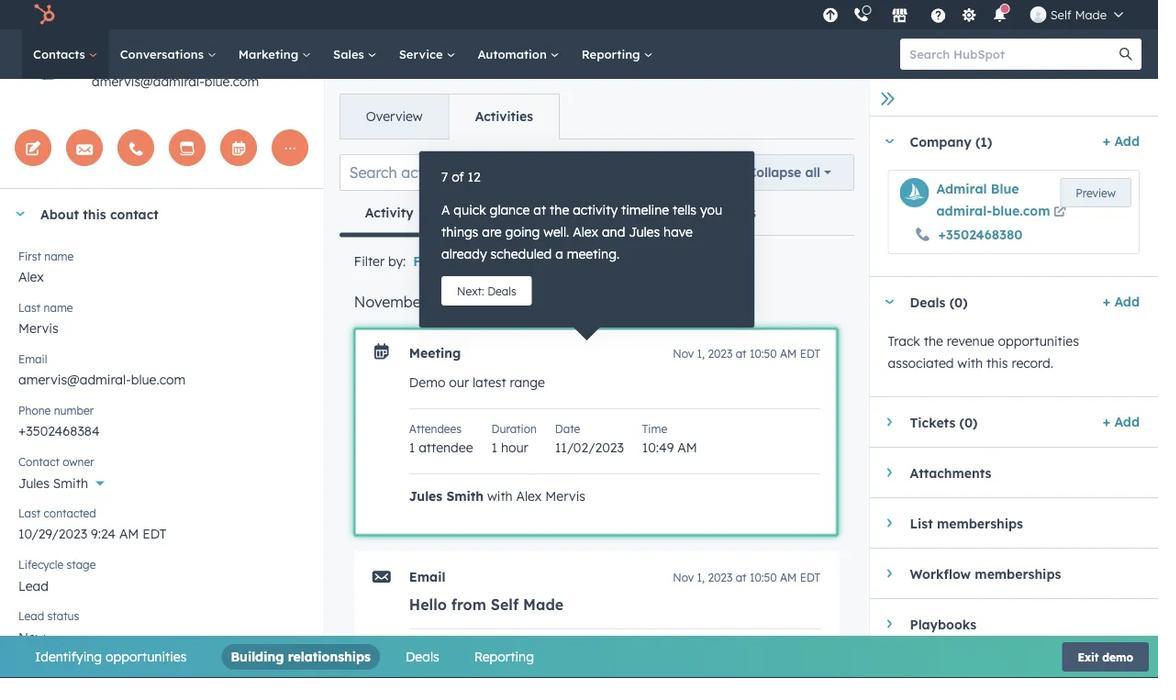 Task type: describe. For each thing, give the bounding box(es) containing it.
notifications button
[[984, 0, 1016, 29]]

well.
[[544, 224, 569, 240]]

search image
[[1120, 48, 1132, 61]]

have
[[664, 224, 693, 240]]

revenue
[[947, 333, 994, 349]]

automation
[[478, 46, 550, 61]]

service
[[399, 46, 446, 61]]

of
[[452, 169, 464, 185]]

tickets (0)
[[910, 414, 978, 430]]

number
[[54, 403, 94, 417]]

nov for meeting
[[672, 347, 693, 361]]

last contacted
[[18, 506, 96, 520]]

12
[[468, 169, 481, 185]]

memberships for list memberships
[[937, 515, 1023, 531]]

a quick glance at the activity timeline tells you things are going well.
[[441, 202, 722, 240]]

last name
[[18, 301, 73, 314]]

all users button
[[576, 249, 643, 274]]

november
[[354, 293, 426, 311]]

1 horizontal spatial alex
[[573, 224, 598, 240]]

hubspot link
[[22, 4, 69, 26]]

latest
[[472, 374, 506, 390]]

settings link
[[958, 5, 981, 24]]

stage
[[67, 557, 96, 571]]

new
[[18, 630, 45, 646]]

duration 1 hour
[[491, 422, 536, 456]]

(0) for deals (0)
[[949, 294, 968, 310]]

+3502468380 button
[[938, 226, 1023, 242]]

tickets (0) button
[[869, 397, 1095, 447]]

demo
[[409, 374, 445, 390]]

admiral-blue.com button
[[936, 200, 1070, 223]]

Email text field
[[18, 362, 305, 392]]

settings image
[[961, 8, 977, 24]]

self made button
[[1019, 0, 1134, 29]]

phone number
[[18, 403, 94, 417]]

activity link
[[339, 191, 439, 237]]

admiral-
[[936, 203, 992, 219]]

workflow
[[910, 566, 971, 582]]

1 link opens in a new window image from the top
[[1053, 201, 1066, 223]]

about this contact
[[40, 206, 159, 222]]

deals (0) button
[[869, 277, 1095, 327]]

marketing
[[238, 46, 302, 61]]

+ add button for deals (0)
[[1103, 291, 1140, 313]]

relationships
[[288, 649, 371, 665]]

10:50 for meeting
[[749, 347, 776, 361]]

1 horizontal spatial reporting
[[582, 46, 644, 61]]

name for last name
[[44, 301, 73, 314]]

mervis
[[545, 488, 585, 504]]

about
[[40, 206, 79, 222]]

2 horizontal spatial jules
[[629, 224, 660, 240]]

filter for filter by:
[[354, 253, 384, 269]]

self inside popup button
[[1050, 7, 1072, 22]]

exit demo button
[[1062, 642, 1149, 672]]

contacts
[[33, 46, 89, 61]]

tab list for november 2023
[[339, 94, 559, 139]]

2 link opens in a new window image from the top
[[1053, 206, 1066, 219]]

scheduled
[[491, 246, 552, 262]]

jules smith with alex mervis
[[409, 488, 585, 504]]

smith for jules smith with alex mervis
[[446, 488, 483, 504]]

search button
[[1110, 39, 1142, 70]]

notifications image
[[992, 8, 1008, 25]]

contact
[[110, 206, 159, 222]]

caret image for workflow
[[887, 568, 892, 579]]

activity
[[365, 205, 413, 221]]

tickets
[[910, 414, 955, 430]]

collapse
[[747, 164, 801, 180]]

help button
[[923, 0, 954, 29]]

identifying opportunities button
[[35, 644, 187, 670]]

0 horizontal spatial with
[[487, 488, 512, 504]]

duration
[[491, 422, 536, 435]]

phone
[[18, 403, 51, 417]]

nov for email
[[672, 571, 693, 585]]

add for deals (0)
[[1114, 294, 1140, 310]]

track the revenue opportunities associated with this record.
[[888, 333, 1079, 371]]

filter by:
[[354, 253, 405, 269]]

a
[[441, 202, 450, 218]]

First name text field
[[18, 260, 305, 289]]

nov 1, 2023 at 10:50 am edt for email
[[672, 571, 820, 585]]

quick
[[454, 202, 486, 218]]

Phone number text field
[[18, 414, 305, 443]]

time 10:49 am
[[642, 422, 697, 456]]

admiral blue
[[936, 181, 1019, 197]]

activity inside popup button
[[450, 253, 499, 269]]

this inside track the revenue opportunities associated with this record.
[[986, 355, 1008, 371]]

caret image for list
[[887, 518, 892, 529]]

collapse all button
[[724, 154, 854, 191]]

deals for deals
[[406, 649, 439, 665]]

0 vertical spatial 2023
[[430, 293, 463, 311]]

deals inside next: deals button
[[487, 284, 516, 298]]

self made menu
[[817, 0, 1136, 29]]

am for email
[[780, 571, 796, 585]]

contacted
[[44, 506, 96, 520]]

track
[[888, 333, 920, 349]]

smith for jules smith
[[53, 475, 88, 491]]

emails link
[[526, 191, 617, 235]]

calls link
[[617, 191, 697, 235]]

the inside track the revenue opportunities associated with this record.
[[924, 333, 943, 349]]

all users
[[576, 253, 630, 269]]

+ for company (1)
[[1103, 133, 1110, 149]]

about this contact button
[[0, 189, 305, 239]]

notes
[[464, 205, 500, 221]]

service link
[[388, 29, 467, 79]]

playbooks button
[[869, 599, 1140, 649]]

first
[[18, 249, 41, 263]]

ruby anderson image
[[1030, 6, 1047, 23]]

identifying
[[35, 649, 102, 665]]

you
[[700, 202, 722, 218]]

caret image for attachments
[[887, 467, 892, 478]]

first name
[[18, 249, 74, 263]]

add for company (1)
[[1114, 133, 1140, 149]]

preview
[[1076, 186, 1116, 200]]

hour
[[500, 440, 528, 456]]

1 for 1 hour
[[491, 440, 497, 456]]

timeline
[[621, 202, 669, 218]]

list
[[910, 515, 933, 531]]

admiral blue button
[[936, 178, 1019, 200]]

add for tickets (0)
[[1114, 414, 1140, 430]]

last for last name
[[18, 301, 41, 314]]

caret image for company
[[884, 139, 895, 144]]

lifecycle stage lead
[[18, 557, 96, 594]]

opportunities inside track the revenue opportunities associated with this record.
[[998, 333, 1079, 349]]

email inside tab panel
[[409, 569, 445, 585]]

meeting
[[409, 345, 460, 361]]



Task type: locate. For each thing, give the bounding box(es) containing it.
+ add for company (1)
[[1103, 133, 1140, 149]]

caret image up track
[[884, 300, 895, 304]]

reporting
[[582, 46, 644, 61], [474, 649, 534, 665]]

+ add for tickets (0)
[[1103, 414, 1140, 430]]

0 horizontal spatial reporting
[[474, 649, 534, 665]]

deals up track
[[910, 294, 946, 310]]

Last contacted text field
[[18, 517, 305, 546]]

1 horizontal spatial filter
[[413, 253, 446, 269]]

0 vertical spatial 1,
[[697, 347, 704, 361]]

caret image left about
[[15, 212, 26, 216]]

the
[[550, 202, 569, 218], [924, 333, 943, 349]]

+ add button for tickets (0)
[[1103, 411, 1140, 433]]

2 horizontal spatial deals
[[910, 294, 946, 310]]

1 horizontal spatial activity
[[573, 202, 618, 218]]

jules inside popup button
[[18, 475, 49, 491]]

1 horizontal spatial with
[[957, 355, 983, 371]]

Search search field
[[339, 154, 556, 191]]

deals button
[[406, 644, 439, 670]]

0 vertical spatial last
[[18, 301, 41, 314]]

1 inside the attendees 1 attendee
[[409, 440, 415, 456]]

1 vertical spatial activity
[[450, 253, 499, 269]]

last down first
[[18, 301, 41, 314]]

2 vertical spatial add
[[1114, 414, 1140, 430]]

caret image inside about this contact 'dropdown button'
[[15, 212, 26, 216]]

tab panel
[[339, 235, 854, 678]]

this right about
[[83, 206, 106, 222]]

calling icon button
[[846, 3, 877, 27]]

1 vertical spatial add
[[1114, 294, 1140, 310]]

0 horizontal spatial this
[[83, 206, 106, 222]]

tab panel containing november 2023
[[339, 235, 854, 678]]

made right ruby anderson image
[[1075, 7, 1107, 22]]

2 + from the top
[[1103, 294, 1110, 310]]

admiral sides image
[[900, 178, 929, 207]]

list memberships button
[[869, 498, 1140, 548]]

2 + add from the top
[[1103, 294, 1140, 310]]

0 horizontal spatial filter
[[354, 253, 384, 269]]

2 nov 1, 2023 at 10:50 am edt from the top
[[672, 571, 820, 585]]

reporting link
[[571, 29, 664, 79]]

0 vertical spatial this
[[83, 206, 106, 222]]

filter right by:
[[413, 253, 446, 269]]

0 horizontal spatial email
[[18, 352, 47, 366]]

0 vertical spatial reporting
[[582, 46, 644, 61]]

(0) right 'tickets'
[[959, 414, 978, 430]]

next:
[[457, 284, 484, 298]]

1 vertical spatial this
[[986, 355, 1008, 371]]

activity up next:
[[450, 253, 499, 269]]

+ for deals (0)
[[1103, 294, 1110, 310]]

lead status new
[[18, 609, 79, 646]]

at for email
[[735, 571, 746, 585]]

2 1, from the top
[[697, 571, 704, 585]]

hubspot image
[[33, 4, 55, 26]]

2023
[[430, 293, 463, 311], [707, 347, 732, 361], [707, 571, 732, 585]]

with down revenue
[[957, 355, 983, 371]]

blue.com
[[204, 73, 259, 89], [992, 203, 1050, 219]]

2 filter from the left
[[413, 253, 446, 269]]

at for meeting
[[735, 347, 746, 361]]

amervis@admiral-
[[92, 73, 204, 89]]

3 + from the top
[[1103, 414, 1110, 430]]

1, for meeting
[[697, 347, 704, 361]]

caret image inside playbooks dropdown button
[[887, 618, 892, 630]]

0 vertical spatial + add
[[1103, 133, 1140, 149]]

range
[[509, 374, 545, 390]]

jules
[[629, 224, 660, 240], [18, 475, 49, 491], [409, 488, 442, 504]]

last for last contacted
[[18, 506, 41, 520]]

automation link
[[467, 29, 571, 79]]

blue.com for amervis@admiral-
[[204, 73, 259, 89]]

self right from
[[490, 596, 518, 614]]

1 tab list from the top
[[339, 94, 559, 139]]

1 horizontal spatial made
[[1075, 7, 1107, 22]]

1 last from the top
[[18, 301, 41, 314]]

blue.com inside button
[[992, 203, 1050, 219]]

1 vertical spatial blue.com
[[992, 203, 1050, 219]]

caret image left attachments
[[887, 467, 892, 478]]

deals (0)
[[910, 294, 968, 310]]

last
[[18, 301, 41, 314], [18, 506, 41, 520]]

+ add button
[[1103, 130, 1140, 152], [1103, 291, 1140, 313], [1103, 411, 1140, 433]]

activity
[[573, 202, 618, 218], [450, 253, 499, 269]]

1 vertical spatial lead
[[18, 609, 44, 623]]

attachments button
[[869, 448, 1140, 497]]

new button
[[18, 619, 305, 650]]

1 vertical spatial + add button
[[1103, 291, 1140, 313]]

1 left 'hour'
[[491, 440, 497, 456]]

1 vertical spatial (0)
[[959, 414, 978, 430]]

(26/26)
[[503, 253, 549, 269]]

0 horizontal spatial self
[[490, 596, 518, 614]]

nov
[[672, 347, 693, 361], [672, 571, 693, 585]]

0 vertical spatial self
[[1050, 7, 1072, 22]]

sales link
[[322, 29, 388, 79]]

the up well.
[[550, 202, 569, 218]]

1 vertical spatial 2023
[[707, 347, 732, 361]]

opportunities
[[998, 333, 1079, 349], [106, 649, 187, 665]]

caret image
[[884, 300, 895, 304], [887, 467, 892, 478], [887, 618, 892, 630]]

tells
[[673, 202, 697, 218]]

0 vertical spatial am
[[780, 347, 796, 361]]

made inside popup button
[[1075, 7, 1107, 22]]

caret image for playbooks
[[887, 618, 892, 630]]

2 edt from the top
[[799, 571, 820, 585]]

tab list
[[339, 94, 559, 139], [339, 191, 854, 237]]

activities
[[475, 108, 533, 124]]

memberships for workflow memberships
[[975, 566, 1061, 582]]

1 horizontal spatial jules
[[409, 488, 442, 504]]

0 vertical spatial 10:50
[[749, 347, 776, 361]]

1 vertical spatial 1,
[[697, 571, 704, 585]]

help image
[[930, 8, 947, 25]]

collapse all
[[747, 164, 820, 180]]

opportunities down lead popup button
[[106, 649, 187, 665]]

deals for deals (0)
[[910, 294, 946, 310]]

time
[[642, 422, 667, 435]]

overview
[[366, 108, 422, 124]]

jules for jules smith
[[18, 475, 49, 491]]

1 vertical spatial tab list
[[339, 191, 854, 237]]

caret image left playbooks
[[887, 618, 892, 630]]

0 vertical spatial made
[[1075, 7, 1107, 22]]

1, for email
[[697, 571, 704, 585]]

0 vertical spatial opportunities
[[998, 333, 1079, 349]]

caret image left list
[[887, 518, 892, 529]]

lifecycle
[[18, 557, 63, 571]]

0 horizontal spatial the
[[550, 202, 569, 218]]

1 inside duration 1 hour
[[491, 440, 497, 456]]

1 for 1 attendee
[[409, 440, 415, 456]]

0 horizontal spatial activity
[[450, 253, 499, 269]]

and
[[602, 224, 625, 240]]

this down revenue
[[986, 355, 1008, 371]]

(0) up revenue
[[949, 294, 968, 310]]

0 vertical spatial nov
[[672, 347, 693, 361]]

marketplaces image
[[892, 8, 908, 25]]

building
[[231, 649, 284, 665]]

1 filter from the left
[[354, 253, 384, 269]]

amervis@admiral-blue.com
[[92, 73, 259, 89]]

0 vertical spatial alex
[[573, 224, 598, 240]]

deals inside deals (0) 'dropdown button'
[[910, 294, 946, 310]]

blue.com down blue
[[992, 203, 1050, 219]]

1 nov 1, 2023 at 10:50 am edt from the top
[[672, 347, 820, 361]]

hello
[[409, 596, 446, 614]]

alex up meeting.
[[573, 224, 598, 240]]

2 add from the top
[[1114, 294, 1140, 310]]

opportunities up record.
[[998, 333, 1079, 349]]

1 vertical spatial at
[[735, 347, 746, 361]]

+ add button for company (1)
[[1103, 130, 1140, 152]]

company
[[910, 133, 971, 149]]

2 tab list from the top
[[339, 191, 854, 237]]

1 vertical spatial nov
[[672, 571, 693, 585]]

tab list containing overview
[[339, 94, 559, 139]]

jules down contact
[[18, 475, 49, 491]]

at inside a quick glance at the activity timeline tells you things are going well.
[[533, 202, 546, 218]]

1 + add button from the top
[[1103, 130, 1140, 152]]

2023 for meeting
[[707, 347, 732, 361]]

1 vertical spatial with
[[487, 488, 512, 504]]

0 vertical spatial email
[[18, 352, 47, 366]]

0 horizontal spatial made
[[523, 596, 563, 614]]

2 vertical spatial + add
[[1103, 414, 1140, 430]]

2023 for email
[[707, 571, 732, 585]]

jules down timeline
[[629, 224, 660, 240]]

filter inside popup button
[[413, 253, 446, 269]]

+ add for deals (0)
[[1103, 294, 1140, 310]]

jules down attendee at left bottom
[[409, 488, 442, 504]]

am inside time 10:49 am
[[677, 440, 697, 456]]

smith
[[53, 475, 88, 491], [446, 488, 483, 504]]

made inside tab panel
[[523, 596, 563, 614]]

jules smith button
[[18, 465, 305, 496]]

caret image for tickets
[[887, 417, 892, 428]]

1 1 from the left
[[409, 440, 415, 456]]

Last name text field
[[18, 311, 305, 340]]

status
[[47, 609, 79, 623]]

nov 1, 2023 at 10:50 am edt for meeting
[[672, 347, 820, 361]]

1 horizontal spatial the
[[924, 333, 943, 349]]

(0) inside 'dropdown button'
[[949, 294, 968, 310]]

self made
[[1050, 7, 1107, 22]]

by:
[[388, 253, 405, 269]]

1 vertical spatial alex
[[516, 488, 541, 504]]

alex left mervis
[[516, 488, 541, 504]]

1 vertical spatial +
[[1103, 294, 1110, 310]]

lead down lifecycle
[[18, 578, 49, 594]]

attendee
[[418, 440, 473, 456]]

3 + add button from the top
[[1103, 411, 1140, 433]]

edt for meeting
[[799, 347, 820, 361]]

1 vertical spatial made
[[523, 596, 563, 614]]

filter for filter activity (26/26)
[[413, 253, 446, 269]]

0 vertical spatial name
[[44, 249, 74, 263]]

7
[[441, 169, 448, 185]]

this inside 'dropdown button'
[[83, 206, 106, 222]]

0 horizontal spatial smith
[[53, 475, 88, 491]]

(0) inside dropdown button
[[959, 414, 978, 430]]

1 vertical spatial self
[[490, 596, 518, 614]]

workflow memberships
[[910, 566, 1061, 582]]

caret image inside workflow memberships dropdown button
[[887, 568, 892, 579]]

1 vertical spatial memberships
[[975, 566, 1061, 582]]

caret image
[[884, 139, 895, 144], [15, 212, 26, 216], [887, 417, 892, 428], [887, 518, 892, 529], [887, 568, 892, 579]]

Search HubSpot search field
[[900, 39, 1125, 70]]

jules for jules smith with alex mervis
[[409, 488, 442, 504]]

things
[[441, 224, 478, 240]]

0 vertical spatial lead
[[18, 578, 49, 594]]

0 vertical spatial with
[[957, 355, 983, 371]]

caret image inside list memberships dropdown button
[[887, 518, 892, 529]]

caret image left workflow on the right of the page
[[887, 568, 892, 579]]

(0) for tickets (0)
[[959, 414, 978, 430]]

2 + add button from the top
[[1103, 291, 1140, 313]]

10:49
[[642, 440, 673, 456]]

1 vertical spatial opportunities
[[106, 649, 187, 665]]

3 + add from the top
[[1103, 414, 1140, 430]]

blue
[[991, 181, 1019, 197]]

going
[[505, 224, 540, 240]]

with down 'hour'
[[487, 488, 512, 504]]

0 vertical spatial the
[[550, 202, 569, 218]]

0 vertical spatial (0)
[[949, 294, 968, 310]]

the inside a quick glance at the activity timeline tells you things are going well.
[[550, 202, 569, 218]]

edt for email
[[799, 571, 820, 585]]

date 11/02/2023
[[555, 422, 623, 456]]

filter activity (26/26)
[[413, 253, 549, 269]]

1 vertical spatial am
[[677, 440, 697, 456]]

1 vertical spatial edt
[[799, 571, 820, 585]]

1 add from the top
[[1114, 133, 1140, 149]]

caret image for deals (0)
[[884, 300, 895, 304]]

1 vertical spatial nov 1, 2023 at 10:50 am edt
[[672, 571, 820, 585]]

0 vertical spatial add
[[1114, 133, 1140, 149]]

associated
[[888, 355, 954, 371]]

caret image inside company (1) dropdown button
[[884, 139, 895, 144]]

1 horizontal spatial deals
[[487, 284, 516, 298]]

caret image inside 'tickets (0)' dropdown button
[[887, 417, 892, 428]]

caret image left company
[[884, 139, 895, 144]]

1 horizontal spatial blue.com
[[992, 203, 1050, 219]]

caret image inside deals (0) 'dropdown button'
[[884, 300, 895, 304]]

caret image left 'tickets'
[[887, 417, 892, 428]]

jules inside tab panel
[[409, 488, 442, 504]]

2 10:50 from the top
[[749, 571, 776, 585]]

0 horizontal spatial blue.com
[[204, 73, 259, 89]]

2 vertical spatial +
[[1103, 414, 1110, 430]]

1,
[[697, 347, 704, 361], [697, 571, 704, 585]]

2 lead from the top
[[18, 609, 44, 623]]

overview link
[[340, 95, 448, 139]]

0 horizontal spatial deals
[[406, 649, 439, 665]]

1 10:50 from the top
[[749, 347, 776, 361]]

1 1, from the top
[[697, 347, 704, 361]]

tab list for hello from self made
[[339, 191, 854, 237]]

1 vertical spatial caret image
[[887, 467, 892, 478]]

upgrade image
[[822, 8, 839, 24]]

1 vertical spatial reporting
[[474, 649, 534, 665]]

all
[[576, 253, 592, 269]]

caret image inside attachments dropdown button
[[887, 467, 892, 478]]

email up hello
[[409, 569, 445, 585]]

name right first
[[44, 249, 74, 263]]

1 horizontal spatial 1
[[491, 440, 497, 456]]

0 horizontal spatial alex
[[516, 488, 541, 504]]

smith down owner
[[53, 475, 88, 491]]

0 vertical spatial nov 1, 2023 at 10:50 am edt
[[672, 347, 820, 361]]

smith inside jules smith popup button
[[53, 475, 88, 491]]

with
[[957, 355, 983, 371], [487, 488, 512, 504]]

1 horizontal spatial opportunities
[[998, 333, 1079, 349]]

smith down attendee at left bottom
[[446, 488, 483, 504]]

filter activity (26/26) button
[[413, 249, 561, 274]]

self right ruby anderson image
[[1050, 7, 1072, 22]]

1 vertical spatial last
[[18, 506, 41, 520]]

caret image for about
[[15, 212, 26, 216]]

1 down attendees
[[409, 440, 415, 456]]

0 vertical spatial +
[[1103, 133, 1110, 149]]

0 vertical spatial at
[[533, 202, 546, 218]]

2 vertical spatial am
[[780, 571, 796, 585]]

2 1 from the left
[[491, 440, 497, 456]]

0 vertical spatial edt
[[799, 347, 820, 361]]

0 vertical spatial memberships
[[937, 515, 1023, 531]]

0 vertical spatial + add button
[[1103, 130, 1140, 152]]

1 + add from the top
[[1103, 133, 1140, 149]]

identifying opportunities
[[35, 649, 187, 665]]

1 vertical spatial 10:50
[[749, 571, 776, 585]]

november 2023
[[354, 293, 463, 311]]

calls
[[643, 205, 671, 221]]

lead up new
[[18, 609, 44, 623]]

last down jules smith
[[18, 506, 41, 520]]

with inside track the revenue opportunities associated with this record.
[[957, 355, 983, 371]]

add
[[1114, 133, 1140, 149], [1114, 294, 1140, 310], [1114, 414, 1140, 430]]

2 vertical spatial 2023
[[707, 571, 732, 585]]

0 vertical spatial tab list
[[339, 94, 559, 139]]

memberships up workflow memberships at the right bottom of page
[[937, 515, 1023, 531]]

company (1)
[[910, 133, 992, 149]]

the up associated
[[924, 333, 943, 349]]

are
[[482, 224, 502, 240]]

blue.com for admiral-
[[992, 203, 1050, 219]]

lead inside lead status new
[[18, 609, 44, 623]]

1 nov from the top
[[672, 347, 693, 361]]

1 vertical spatial the
[[924, 333, 943, 349]]

+ for tickets (0)
[[1103, 414, 1110, 430]]

name for first name
[[44, 249, 74, 263]]

name
[[44, 249, 74, 263], [44, 301, 73, 314]]

0 vertical spatial blue.com
[[204, 73, 259, 89]]

at
[[533, 202, 546, 218], [735, 347, 746, 361], [735, 571, 746, 585]]

1 horizontal spatial this
[[986, 355, 1008, 371]]

calling icon image
[[853, 7, 870, 24]]

attachments
[[910, 465, 991, 481]]

1 + from the top
[[1103, 133, 1110, 149]]

lead inside lifecycle stage lead
[[18, 578, 49, 594]]

memberships down list memberships dropdown button
[[975, 566, 1061, 582]]

opportunities inside identifying opportunities button
[[106, 649, 187, 665]]

deals down hello
[[406, 649, 439, 665]]

2 vertical spatial caret image
[[887, 618, 892, 630]]

attendees
[[409, 422, 461, 435]]

made up reporting button
[[523, 596, 563, 614]]

tab list containing activity
[[339, 191, 854, 237]]

workflow memberships button
[[869, 549, 1140, 598]]

0 horizontal spatial opportunities
[[106, 649, 187, 665]]

activity inside a quick glance at the activity timeline tells you things are going well.
[[573, 202, 618, 218]]

deals right next:
[[487, 284, 516, 298]]

1 lead from the top
[[18, 578, 49, 594]]

1 vertical spatial email
[[409, 569, 445, 585]]

name down first name
[[44, 301, 73, 314]]

company (1) button
[[869, 117, 1095, 166]]

1 vertical spatial name
[[44, 301, 73, 314]]

0 horizontal spatial 1
[[409, 440, 415, 456]]

2 nov from the top
[[672, 571, 693, 585]]

admiral
[[936, 181, 987, 197]]

0 vertical spatial caret image
[[884, 300, 895, 304]]

emails
[[552, 205, 591, 221]]

+3502468380
[[938, 226, 1023, 242]]

2 vertical spatial + add button
[[1103, 411, 1140, 433]]

0 vertical spatial activity
[[573, 202, 618, 218]]

0 horizontal spatial jules
[[18, 475, 49, 491]]

all
[[805, 164, 820, 180]]

2 last from the top
[[18, 506, 41, 520]]

1 horizontal spatial self
[[1050, 7, 1072, 22]]

1 edt from the top
[[799, 347, 820, 361]]

activity up and
[[573, 202, 618, 218]]

2 vertical spatial at
[[735, 571, 746, 585]]

3 add from the top
[[1114, 414, 1140, 430]]

our
[[449, 374, 469, 390]]

10:50 for email
[[749, 571, 776, 585]]

filter left by:
[[354, 253, 384, 269]]

preview button
[[1060, 178, 1131, 207]]

blue.com down the marketing
[[204, 73, 259, 89]]

1 horizontal spatial smith
[[446, 488, 483, 504]]

am for meeting
[[780, 347, 796, 361]]

users
[[596, 253, 630, 269]]

email up phone
[[18, 352, 47, 366]]

link opens in a new window image
[[1053, 201, 1066, 223], [1053, 206, 1066, 219]]



Task type: vqa. For each thing, say whether or not it's contained in the screenshot.
the bottom +
yes



